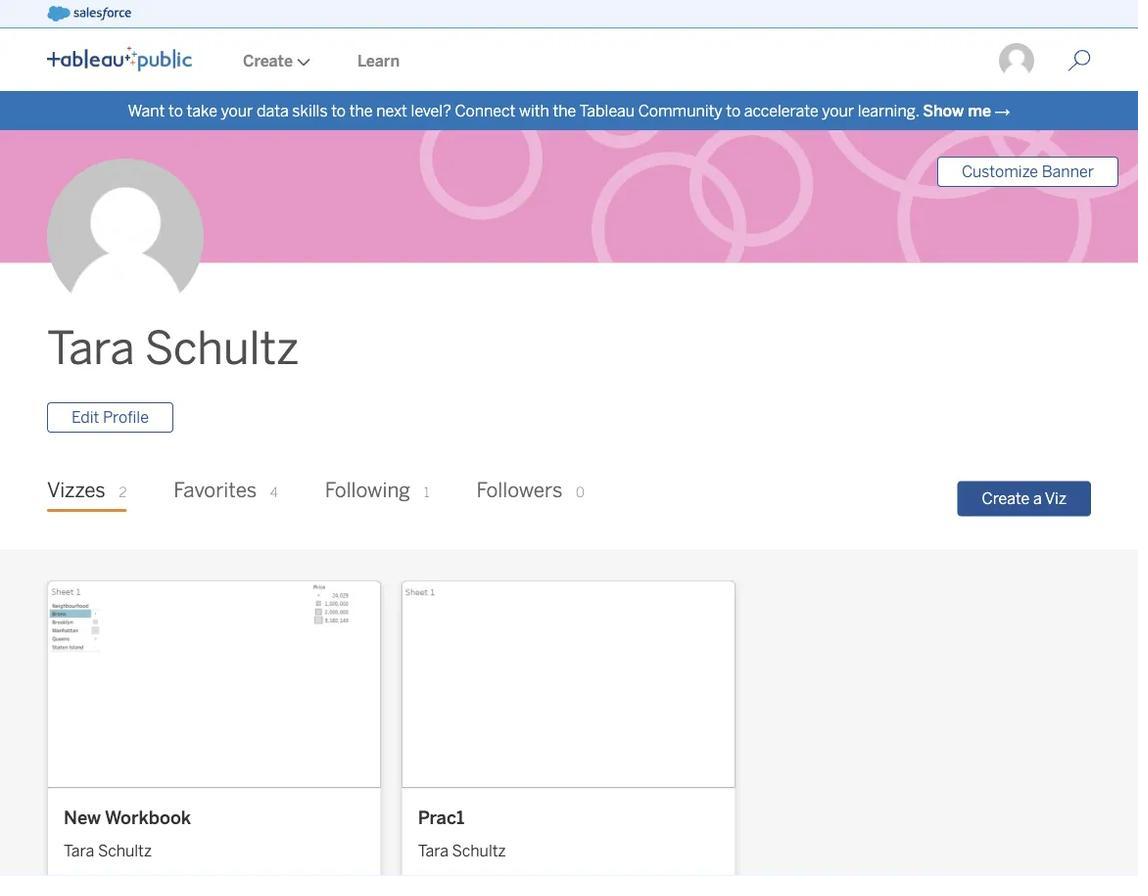 Task type: vqa. For each thing, say whether or not it's contained in the screenshot.


Task type: describe. For each thing, give the bounding box(es) containing it.
customize banner button
[[937, 157, 1119, 187]]

accelerate
[[744, 101, 819, 120]]

community
[[638, 101, 723, 120]]

avatar image
[[47, 159, 204, 315]]

tara schultz for new workbook
[[64, 842, 152, 861]]

want to take your data skills to the next level? connect with the tableau community to accelerate your learning. show me →
[[128, 101, 1011, 120]]

next
[[376, 101, 407, 120]]

schultz for prac1
[[452, 842, 506, 861]]

a
[[1033, 490, 1042, 508]]

4
[[270, 485, 278, 501]]

banner
[[1042, 163, 1094, 181]]

edit profile button
[[47, 403, 173, 433]]

2 your from the left
[[822, 101, 854, 120]]

0
[[576, 485, 585, 501]]

show
[[923, 101, 964, 120]]

1
[[424, 485, 430, 501]]

2
[[119, 485, 127, 501]]

new
[[64, 807, 101, 829]]

me
[[968, 101, 991, 120]]

new workbook
[[64, 807, 191, 829]]

tara for new workbook
[[64, 842, 94, 861]]

3 to from the left
[[726, 101, 741, 120]]

edit profile
[[72, 409, 149, 427]]

tara schultz for prac1
[[418, 842, 506, 861]]

create a viz button
[[958, 481, 1091, 517]]



Task type: locate. For each thing, give the bounding box(es) containing it.
show me link
[[923, 101, 991, 120]]

1 horizontal spatial tara schultz link
[[418, 832, 719, 863]]

0 horizontal spatial tara schultz link
[[64, 832, 365, 863]]

workbook thumbnail image for new workbook
[[48, 582, 381, 788]]

workbook thumbnail image for prac1
[[402, 582, 735, 788]]

create left a
[[982, 490, 1030, 508]]

1 horizontal spatial to
[[331, 101, 346, 120]]

create for create
[[243, 51, 293, 70]]

schultz for new workbook
[[98, 842, 152, 861]]

0 horizontal spatial workbook thumbnail image
[[48, 582, 381, 788]]

create inside dropdown button
[[243, 51, 293, 70]]

the
[[349, 101, 373, 120], [553, 101, 576, 120]]

profile
[[103, 409, 149, 427]]

tara for prac1
[[418, 842, 449, 861]]

0 horizontal spatial create
[[243, 51, 293, 70]]

your right take at the left top
[[221, 101, 253, 120]]

tara
[[47, 322, 135, 376], [64, 842, 94, 861], [418, 842, 449, 861]]

the right with
[[553, 101, 576, 120]]

0 horizontal spatial the
[[349, 101, 373, 120]]

0 vertical spatial create
[[243, 51, 293, 70]]

customize banner
[[962, 163, 1094, 181]]

1 horizontal spatial your
[[822, 101, 854, 120]]

favorites
[[174, 479, 257, 503]]

to
[[168, 101, 183, 120], [331, 101, 346, 120], [726, 101, 741, 120]]

tara schultz up profile
[[47, 322, 299, 376]]

with
[[519, 101, 549, 120]]

new workbook link
[[64, 805, 365, 832]]

2 tara schultz link from the left
[[418, 832, 719, 863]]

viz
[[1045, 490, 1067, 508]]

data
[[257, 101, 289, 120]]

1 horizontal spatial workbook thumbnail image
[[402, 582, 735, 788]]

1 your from the left
[[221, 101, 253, 120]]

prac1 link
[[418, 805, 719, 832]]

schultz
[[145, 322, 299, 376], [98, 842, 152, 861], [452, 842, 506, 861]]

create
[[243, 51, 293, 70], [982, 490, 1030, 508]]

0 horizontal spatial your
[[221, 101, 253, 120]]

the left next
[[349, 101, 373, 120]]

2 to from the left
[[331, 101, 346, 120]]

create inside button
[[982, 490, 1030, 508]]

1 the from the left
[[349, 101, 373, 120]]

tara schultz link
[[64, 832, 365, 863], [418, 832, 719, 863]]

salesforce logo image
[[47, 6, 131, 22]]

tara schultz link for new workbook
[[64, 832, 365, 863]]

1 workbook thumbnail image from the left
[[48, 582, 381, 788]]

to left accelerate
[[726, 101, 741, 120]]

customize
[[962, 163, 1038, 181]]

level?
[[411, 101, 451, 120]]

2 workbook thumbnail image from the left
[[402, 582, 735, 788]]

logo image
[[47, 46, 192, 72]]

tara schultz link for prac1
[[418, 832, 719, 863]]

connect
[[455, 101, 516, 120]]

skills
[[292, 101, 328, 120]]

0 horizontal spatial to
[[168, 101, 183, 120]]

tara schultz
[[47, 322, 299, 376], [64, 842, 152, 861], [418, 842, 506, 861]]

create button
[[219, 30, 334, 91]]

→
[[995, 101, 1011, 120]]

create up data
[[243, 51, 293, 70]]

create a viz
[[982, 490, 1067, 508]]

tara schultz down prac1
[[418, 842, 506, 861]]

to right skills
[[331, 101, 346, 120]]

want
[[128, 101, 165, 120]]

tara down prac1
[[418, 842, 449, 861]]

vizzes
[[47, 479, 106, 503]]

1 horizontal spatial create
[[982, 490, 1030, 508]]

your left learning.
[[822, 101, 854, 120]]

tableau
[[579, 101, 635, 120]]

tara down new
[[64, 842, 94, 861]]

learning.
[[858, 101, 919, 120]]

edit
[[72, 409, 99, 427]]

go to search image
[[1044, 49, 1115, 72]]

learn link
[[334, 30, 423, 91]]

1 horizontal spatial the
[[553, 101, 576, 120]]

tara schultz down new workbook
[[64, 842, 152, 861]]

to left take at the left top
[[168, 101, 183, 120]]

2 horizontal spatial to
[[726, 101, 741, 120]]

followers
[[477, 479, 563, 503]]

your
[[221, 101, 253, 120], [822, 101, 854, 120]]

take
[[187, 101, 217, 120]]

workbook thumbnail image
[[48, 582, 381, 788], [402, 582, 735, 788]]

2 the from the left
[[553, 101, 576, 120]]

workbook
[[105, 807, 191, 829]]

learn
[[358, 51, 400, 70]]

following
[[325, 479, 410, 503]]

create for create a viz
[[982, 490, 1030, 508]]

tara.schultz image
[[997, 41, 1036, 80]]

1 tara schultz link from the left
[[64, 832, 365, 863]]

1 vertical spatial create
[[982, 490, 1030, 508]]

prac1
[[418, 807, 464, 829]]

1 to from the left
[[168, 101, 183, 120]]

tara up the edit
[[47, 322, 135, 376]]



